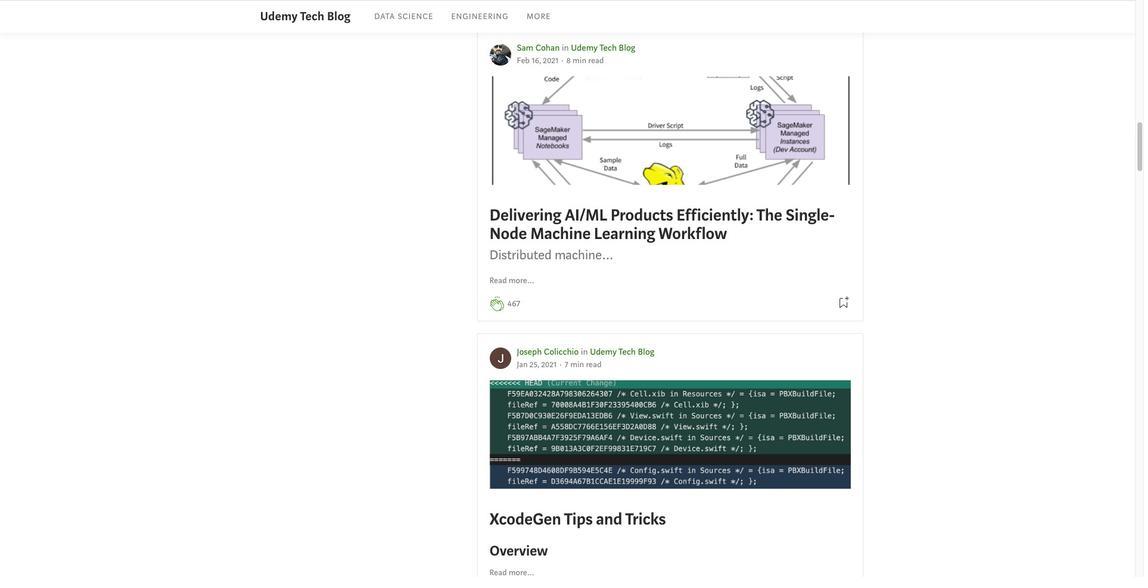 Task type: locate. For each thing, give the bounding box(es) containing it.
0 vertical spatial 2021
[[543, 56, 559, 66]]

efficiently:
[[677, 205, 754, 226]]

xcodegen tips and tricks
[[490, 509, 666, 530]]

tech for delivering ai/ml products efficiently: the single- node machine learning workflow
[[600, 42, 617, 54]]

2021
[[543, 56, 559, 66], [542, 360, 557, 370]]

joseph colicchio in udemy tech blog
[[517, 346, 655, 358]]

2 horizontal spatial tech
[[619, 346, 636, 358]]

0 vertical spatial blog
[[327, 8, 351, 24]]

the
[[757, 205, 783, 226]]

feb 16, 2021 link
[[517, 56, 559, 66]]

tech inside udemy tech blog link
[[300, 8, 325, 24]]

467
[[508, 298, 521, 309]]

engineering link
[[452, 11, 509, 22]]

1 vertical spatial udemy
[[571, 42, 598, 54]]

2 vertical spatial udemy tech blog link
[[590, 346, 655, 358]]

0 vertical spatial in
[[562, 42, 569, 54]]

udemy tech blog
[[260, 8, 351, 24]]

distributed
[[490, 247, 552, 264]]

blog for delivering ai/ml products efficiently: the single- node machine learning workflow
[[619, 42, 636, 54]]

1 horizontal spatial tech
[[600, 42, 617, 54]]

0 vertical spatial udemy
[[260, 8, 298, 24]]

blog
[[327, 8, 351, 24], [619, 42, 636, 54], [638, 346, 655, 358]]

go to the profile of sam cohan image
[[490, 44, 511, 65]]

ai/ml
[[565, 205, 608, 226]]

1 horizontal spatial blog
[[619, 42, 636, 54]]

0 vertical spatial tech
[[300, 8, 325, 24]]

sam cohan link
[[517, 42, 560, 54]]

data science
[[375, 11, 434, 22]]

25,
[[530, 360, 540, 370]]

go to the profile of joseph colicchio image
[[490, 348, 511, 369]]

in right 'cohan' on the left of the page
[[562, 42, 569, 54]]

1 horizontal spatial in
[[581, 346, 588, 358]]

jan
[[517, 360, 528, 370]]

2021 down 'cohan' on the left of the page
[[543, 56, 559, 66]]

2 vertical spatial tech
[[619, 346, 636, 358]]

2021 for xcodegen tips and tricks
[[542, 360, 557, 370]]

0 horizontal spatial blog
[[327, 8, 351, 24]]

0 horizontal spatial tech
[[300, 8, 325, 24]]

more
[[527, 11, 551, 22]]

joseph
[[517, 346, 542, 358]]

8 min read image
[[567, 56, 604, 66]]

udemy tech blog link for xcodegen tips and tricks
[[590, 346, 655, 358]]

16,
[[532, 56, 541, 66]]

1 vertical spatial blog
[[619, 42, 636, 54]]

more link
[[527, 11, 551, 22]]

2 vertical spatial udemy
[[590, 346, 617, 358]]

0 vertical spatial udemy tech blog link
[[260, 8, 351, 26]]

machine
[[531, 223, 591, 245]]

tech for xcodegen tips and tricks
[[619, 346, 636, 358]]

tech
[[300, 8, 325, 24], [600, 42, 617, 54], [619, 346, 636, 358]]

in
[[562, 42, 569, 54], [581, 346, 588, 358]]

udemy
[[260, 8, 298, 24], [571, 42, 598, 54], [590, 346, 617, 358]]

learning workflow
[[594, 223, 728, 245]]

products
[[611, 205, 673, 226]]

sam
[[517, 42, 534, 54]]

1 vertical spatial udemy tech blog link
[[571, 42, 636, 54]]

feb 16, 2021
[[517, 56, 559, 66]]

and tricks
[[596, 509, 666, 530]]

0 horizontal spatial in
[[562, 42, 569, 54]]

1 vertical spatial 2021
[[542, 360, 557, 370]]

2021 for delivering ai/ml products efficiently: the single- node machine learning workflow
[[543, 56, 559, 66]]

udemy tech blog link
[[260, 8, 351, 26], [571, 42, 636, 54], [590, 346, 655, 358]]

2021 down joseph colicchio 'link'
[[542, 360, 557, 370]]

2 horizontal spatial blog
[[638, 346, 655, 358]]

1 vertical spatial tech
[[600, 42, 617, 54]]

engineering
[[452, 11, 509, 22]]

1 vertical spatial in
[[581, 346, 588, 358]]

xcodegen
[[490, 509, 561, 530]]

in up 7 min read image
[[581, 346, 588, 358]]

read more… link
[[490, 275, 535, 287]]

2 vertical spatial blog
[[638, 346, 655, 358]]



Task type: describe. For each thing, give the bounding box(es) containing it.
read
[[490, 275, 507, 286]]

read more…
[[490, 275, 535, 286]]

delivering
[[490, 205, 562, 226]]

sam cohan in udemy tech blog
[[517, 42, 636, 54]]

udemy for delivering ai/ml products efficiently: the single- node machine learning workflow
[[571, 42, 598, 54]]

colicchio
[[544, 346, 579, 358]]

delivering ai/ml products efficiently: the single- node machine learning workflow distributed machine…
[[490, 205, 835, 264]]

more…
[[509, 275, 535, 286]]

jan 25, 2021 link
[[517, 360, 557, 370]]

cohan
[[536, 42, 560, 54]]

in for xcodegen tips and tricks
[[581, 346, 588, 358]]

udemy for xcodegen tips and tricks
[[590, 346, 617, 358]]

data science link
[[375, 11, 434, 22]]

467 button
[[508, 297, 521, 311]]

tips
[[564, 509, 593, 530]]

machine…
[[555, 247, 614, 264]]

overview
[[490, 542, 548, 561]]

single-
[[786, 205, 835, 226]]

node
[[490, 223, 527, 245]]

joseph colicchio link
[[517, 346, 579, 358]]

in for delivering ai/ml products efficiently: the single- node machine learning workflow
[[562, 42, 569, 54]]

science
[[398, 11, 434, 22]]

blog for xcodegen tips and tricks
[[638, 346, 655, 358]]

data
[[375, 11, 395, 22]]

feb
[[517, 56, 530, 66]]

udemy tech blog link for delivering ai/ml products efficiently: the single- node machine learning workflow
[[571, 42, 636, 54]]

7 min read image
[[565, 360, 602, 370]]

jan 25, 2021
[[517, 360, 557, 370]]



Task type: vqa. For each thing, say whether or not it's contained in the screenshot.
125
no



